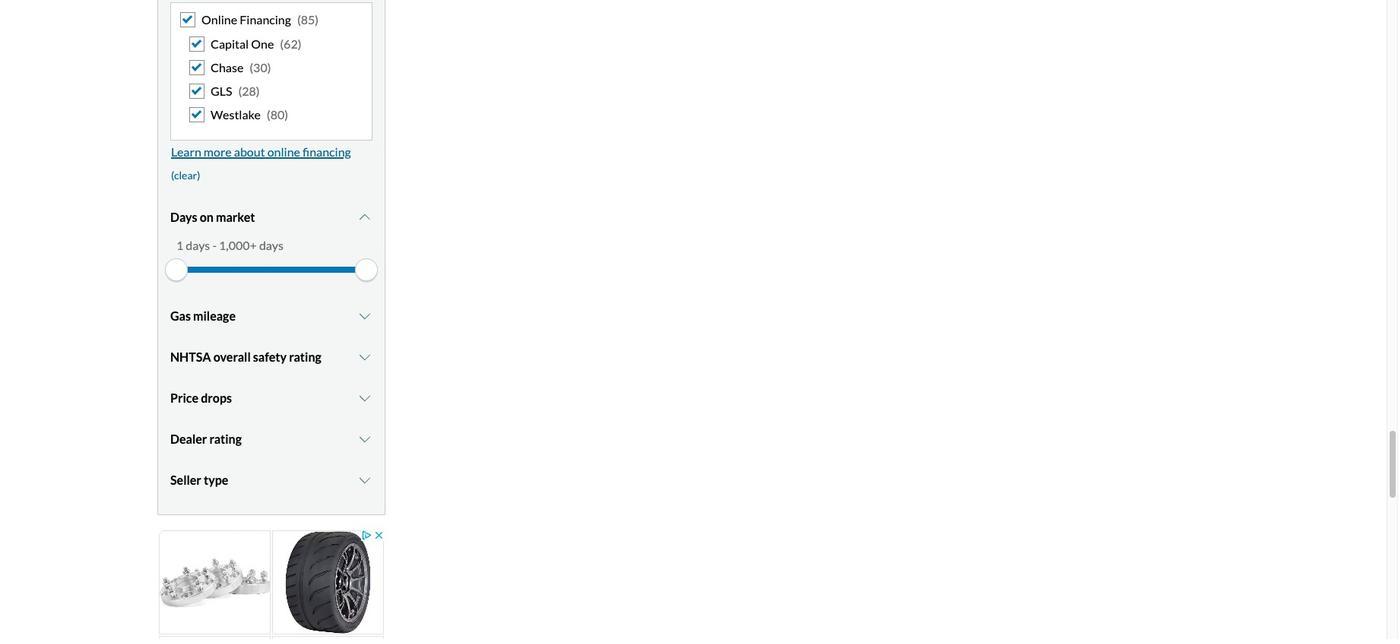 Task type: locate. For each thing, give the bounding box(es) containing it.
chevron down image inside seller type dropdown button
[[358, 475, 373, 487]]

chevron down image inside the nhtsa overall safety rating dropdown button
[[358, 352, 373, 364]]

online
[[268, 145, 300, 159]]

gas mileage button
[[170, 298, 373, 336]]

1 horizontal spatial days
[[259, 238, 284, 253]]

(30)
[[250, 60, 271, 74]]

chevron down image inside gas mileage dropdown button
[[358, 311, 373, 323]]

financing
[[303, 145, 351, 159]]

days down days on market dropdown button
[[259, 238, 284, 253]]

days
[[170, 210, 197, 225]]

rating right safety
[[289, 350, 322, 365]]

1 vertical spatial rating
[[209, 432, 242, 447]]

1 horizontal spatial rating
[[289, 350, 322, 365]]

gas
[[170, 309, 191, 324]]

westlake
[[211, 107, 261, 122]]

days left - at the top
[[186, 238, 210, 253]]

chase (30)
[[211, 60, 271, 74]]

market
[[216, 210, 255, 225]]

chevron down image inside days on market dropdown button
[[358, 212, 373, 224]]

3 chevron down image from the top
[[358, 352, 373, 364]]

financing
[[240, 13, 291, 27]]

days on market button
[[170, 199, 373, 237]]

price drops button
[[170, 380, 373, 418]]

chevron down image for nhtsa overall safety rating
[[358, 352, 373, 364]]

chase
[[211, 60, 244, 74]]

1
[[176, 238, 184, 253]]

0 vertical spatial rating
[[289, 350, 322, 365]]

chevron down image inside dealer rating dropdown button
[[358, 434, 373, 446]]

seller type
[[170, 473, 228, 488]]

1 days from the left
[[186, 238, 210, 253]]

rating right dealer
[[209, 432, 242, 447]]

4 chevron down image from the top
[[358, 434, 373, 446]]

2 chevron down image from the top
[[358, 311, 373, 323]]

learn
[[171, 145, 201, 159]]

(80)
[[267, 107, 288, 122]]

capital
[[211, 36, 249, 51]]

online
[[202, 13, 237, 27]]

rating
[[289, 350, 322, 365], [209, 432, 242, 447]]

seller type button
[[170, 462, 373, 500]]

0 horizontal spatial days
[[186, 238, 210, 253]]

-
[[213, 238, 217, 253]]

safety
[[253, 350, 287, 365]]

learn more about online financing
[[171, 145, 351, 159]]

chevron down image for seller type
[[358, 475, 373, 487]]

nhtsa overall safety rating button
[[170, 339, 373, 377]]

one
[[251, 36, 274, 51]]

days
[[186, 238, 210, 253], [259, 238, 284, 253]]

learn more about online financing button
[[170, 141, 352, 164]]

chevron down image
[[358, 212, 373, 224], [358, 311, 373, 323], [358, 352, 373, 364], [358, 434, 373, 446], [358, 475, 373, 487]]

days on market
[[170, 210, 255, 225]]

1 chevron down image from the top
[[358, 212, 373, 224]]

chevron down image for gas mileage
[[358, 311, 373, 323]]

type
[[204, 473, 228, 488]]

0 horizontal spatial rating
[[209, 432, 242, 447]]

5 chevron down image from the top
[[358, 475, 373, 487]]



Task type: describe. For each thing, give the bounding box(es) containing it.
chevron down image for dealer rating
[[358, 434, 373, 446]]

dealer rating button
[[170, 421, 373, 459]]

advertisement region
[[157, 530, 386, 640]]

about
[[234, 145, 265, 159]]

nhtsa overall safety rating
[[170, 350, 322, 365]]

on
[[200, 210, 214, 225]]

dealer rating
[[170, 432, 242, 447]]

gls
[[211, 84, 232, 98]]

gls (28)
[[211, 84, 260, 98]]

1,000+
[[219, 238, 257, 253]]

capital one (62)
[[211, 36, 302, 51]]

nhtsa
[[170, 350, 211, 365]]

(28)
[[238, 84, 260, 98]]

price drops
[[170, 391, 232, 406]]

2 days from the left
[[259, 238, 284, 253]]

westlake (80)
[[211, 107, 288, 122]]

(85)
[[297, 13, 319, 27]]

1 days - 1,000+ days
[[176, 238, 284, 253]]

gas mileage
[[170, 309, 236, 324]]

(62)
[[280, 36, 302, 51]]

online financing (85)
[[202, 13, 319, 27]]

mileage
[[193, 309, 236, 324]]

seller
[[170, 473, 202, 488]]

(clear) button
[[170, 164, 201, 187]]

rating inside dropdown button
[[289, 350, 322, 365]]

rating inside dropdown button
[[209, 432, 242, 447]]

drops
[[201, 391, 232, 406]]

chevron down image
[[358, 393, 373, 405]]

overall
[[214, 350, 251, 365]]

chevron down image for days on market
[[358, 212, 373, 224]]

price
[[170, 391, 199, 406]]

dealer
[[170, 432, 207, 447]]

(clear)
[[171, 169, 200, 182]]

more
[[204, 145, 232, 159]]



Task type: vqa. For each thing, say whether or not it's contained in the screenshot.
Of corresponding to Honda of Seattle |
no



